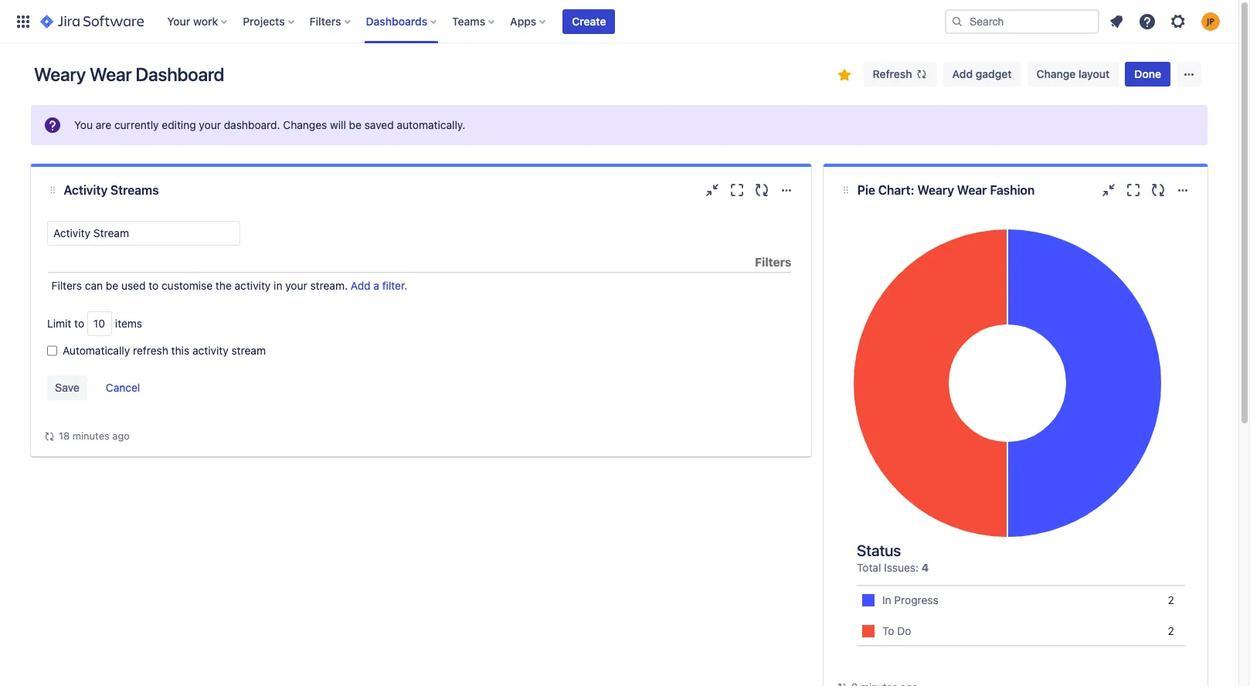 Task type: locate. For each thing, give the bounding box(es) containing it.
1 horizontal spatial add
[[953, 67, 973, 80]]

1 horizontal spatial be
[[349, 118, 362, 131]]

your right the editing
[[199, 118, 221, 131]]

stream
[[231, 344, 266, 357]]

more actions for activity streams gadget image
[[777, 181, 796, 199]]

more actions for pie chart: weary wear fashion gadget image
[[1174, 181, 1192, 199]]

1 horizontal spatial filters
[[310, 14, 341, 27]]

activity streams region
[[43, 213, 799, 444]]

Search field
[[945, 9, 1100, 34]]

dashboards button
[[361, 9, 443, 34]]

editing
[[162, 118, 196, 131]]

used
[[121, 279, 146, 292]]

to
[[149, 279, 159, 292], [74, 317, 84, 330]]

apps button
[[506, 9, 552, 34]]

teams button
[[448, 9, 501, 34]]

fashion
[[990, 183, 1035, 197]]

none submit inside activity streams region
[[47, 376, 87, 401]]

1 horizontal spatial your
[[285, 279, 307, 292]]

wear up the are
[[90, 63, 132, 85]]

1 vertical spatial add
[[351, 279, 371, 292]]

1 vertical spatial to
[[74, 317, 84, 330]]

minutes
[[72, 430, 110, 442]]

filters down the refresh activity streams image
[[755, 255, 792, 269]]

layout
[[1079, 67, 1110, 80]]

weary up you
[[34, 63, 86, 85]]

in
[[882, 593, 891, 607]]

2 horizontal spatial filters
[[755, 255, 792, 269]]

1 vertical spatial your
[[285, 279, 307, 292]]

add left "gadget"
[[953, 67, 973, 80]]

wear
[[90, 63, 132, 85], [957, 183, 987, 197]]

progress
[[894, 593, 939, 607]]

in progress
[[882, 593, 939, 607]]

projects button
[[238, 9, 300, 34]]

1 vertical spatial filters
[[755, 255, 792, 269]]

add left a
[[351, 279, 371, 292]]

streams
[[110, 183, 159, 197]]

0 vertical spatial activity
[[235, 279, 271, 292]]

1 vertical spatial wear
[[957, 183, 987, 197]]

wear left fashion
[[957, 183, 987, 197]]

None button
[[98, 376, 148, 401]]

primary element
[[9, 0, 945, 43]]

1 horizontal spatial wear
[[957, 183, 987, 197]]

0 vertical spatial your
[[199, 118, 221, 131]]

star weary wear dashboard image
[[835, 66, 854, 84]]

activity
[[64, 183, 108, 197]]

1 2 from the top
[[1168, 593, 1175, 607]]

add gadget
[[953, 67, 1012, 80]]

0 horizontal spatial filters
[[51, 279, 82, 292]]

change
[[1037, 67, 1076, 80]]

weary right chart:
[[917, 183, 954, 197]]

0 vertical spatial weary
[[34, 63, 86, 85]]

your work button
[[162, 9, 234, 34]]

are
[[96, 118, 111, 131]]

none button inside activity streams region
[[98, 376, 148, 401]]

be right the will
[[349, 118, 362, 131]]

more dashboard actions image
[[1180, 65, 1199, 83]]

settings image
[[1169, 12, 1188, 31]]

refresh activity streams image
[[753, 181, 771, 199]]

total
[[857, 561, 881, 574]]

0 horizontal spatial be
[[106, 279, 118, 292]]

activity
[[235, 279, 271, 292], [192, 344, 229, 357]]

0 vertical spatial to
[[149, 279, 159, 292]]

weary
[[34, 63, 86, 85], [917, 183, 954, 197]]

add
[[953, 67, 973, 80], [351, 279, 371, 292]]

done link
[[1125, 62, 1171, 87]]

None text field
[[47, 221, 240, 246], [87, 312, 112, 336], [47, 221, 240, 246], [87, 312, 112, 336]]

automatically refresh this activity stream
[[63, 344, 266, 357]]

0 horizontal spatial your
[[199, 118, 221, 131]]

pie
[[858, 183, 875, 197]]

to right used
[[149, 279, 159, 292]]

banner containing your work
[[0, 0, 1239, 43]]

filters left can
[[51, 279, 82, 292]]

currently
[[114, 118, 159, 131]]

chart:
[[878, 183, 915, 197]]

2
[[1168, 593, 1175, 607], [1168, 624, 1175, 638]]

automatically.
[[397, 118, 465, 131]]

None submit
[[47, 376, 87, 401]]

weary wear dashboard
[[34, 63, 224, 85]]

1 vertical spatial weary
[[917, 183, 954, 197]]

18
[[59, 430, 70, 442]]

filters right projects popup button
[[310, 14, 341, 27]]

0 horizontal spatial add
[[351, 279, 371, 292]]

be
[[349, 118, 362, 131], [106, 279, 118, 292]]

1 vertical spatial be
[[106, 279, 118, 292]]

activity left in
[[235, 279, 271, 292]]

status
[[857, 542, 901, 559]]

18 minutes ago
[[59, 430, 130, 442]]

0 horizontal spatial weary
[[34, 63, 86, 85]]

create button
[[563, 9, 615, 34]]

jira software image
[[40, 12, 144, 31], [40, 12, 144, 31]]

a
[[374, 279, 379, 292]]

your
[[199, 118, 221, 131], [285, 279, 307, 292]]

0 horizontal spatial activity
[[192, 344, 229, 357]]

do
[[897, 624, 911, 638]]

1 vertical spatial 2
[[1168, 624, 1175, 638]]

4
[[922, 561, 929, 574]]

to
[[882, 624, 894, 638]]

this
[[171, 344, 189, 357]]

apps
[[510, 14, 537, 27]]

2 2 from the top
[[1168, 624, 1175, 638]]

to do
[[882, 624, 911, 638]]

your profile and settings image
[[1202, 12, 1220, 31]]

your right in
[[285, 279, 307, 292]]

pie chart: weary wear fashion region
[[836, 213, 1195, 686]]

your inside activity streams region
[[285, 279, 307, 292]]

to right limit
[[74, 317, 84, 330]]

1 horizontal spatial to
[[149, 279, 159, 292]]

be right can
[[106, 279, 118, 292]]

0 horizontal spatial to
[[74, 317, 84, 330]]

items
[[112, 317, 142, 330]]

can
[[85, 279, 103, 292]]

0 vertical spatial filters
[[310, 14, 341, 27]]

banner
[[0, 0, 1239, 43]]

0 vertical spatial 2
[[1168, 593, 1175, 607]]

0 vertical spatial add
[[953, 67, 973, 80]]

dashboards
[[366, 14, 427, 27]]

Automatically refresh this activity stream checkbox
[[47, 343, 57, 359]]

minimize activity streams image
[[703, 181, 722, 199]]

activity right this
[[192, 344, 229, 357]]

filters
[[310, 14, 341, 27], [755, 255, 792, 269], [51, 279, 82, 292]]

0 horizontal spatial wear
[[90, 63, 132, 85]]



Task type: vqa. For each thing, say whether or not it's contained in the screenshot.
Star Shiba Task Force icon
no



Task type: describe. For each thing, give the bounding box(es) containing it.
add inside button
[[953, 67, 973, 80]]

refresh
[[133, 344, 168, 357]]

filter.
[[382, 279, 408, 292]]

0 vertical spatial wear
[[90, 63, 132, 85]]

filters inside 'dropdown button'
[[310, 14, 341, 27]]

activity streams
[[64, 183, 159, 197]]

an arrow curved in a circular way on the button that refreshes the dashboard image
[[43, 431, 56, 443]]

in
[[274, 279, 282, 292]]

stream.
[[310, 279, 348, 292]]

1 horizontal spatial activity
[[235, 279, 271, 292]]

saved
[[365, 118, 394, 131]]

dashboard
[[136, 63, 224, 85]]

to do link
[[882, 624, 1168, 639]]

automatically
[[63, 344, 130, 357]]

will
[[330, 118, 346, 131]]

gadget
[[976, 67, 1012, 80]]

change layout button
[[1027, 62, 1119, 87]]

maximize activity streams image
[[728, 181, 746, 199]]

dashboard.
[[224, 118, 280, 131]]

filters can be used to customise the activity in your stream. add a filter.
[[51, 279, 408, 292]]

in progress link
[[882, 593, 1168, 608]]

work
[[193, 14, 218, 27]]

your work
[[167, 14, 218, 27]]

add inside activity streams region
[[351, 279, 371, 292]]

help image
[[1138, 12, 1157, 31]]

limit to
[[47, 317, 87, 330]]

refresh image
[[915, 68, 928, 80]]

status total issues: 4
[[857, 542, 929, 574]]

refresh button
[[864, 62, 937, 87]]

change layout
[[1037, 67, 1110, 80]]

customise
[[162, 279, 213, 292]]

limit
[[47, 317, 71, 330]]

create
[[572, 14, 606, 27]]

issues:
[[884, 561, 919, 574]]

2 for in progress
[[1168, 593, 1175, 607]]

maximize pie chart: weary wear fashion image
[[1124, 181, 1143, 199]]

1 horizontal spatial weary
[[917, 183, 954, 197]]

done
[[1135, 67, 1161, 80]]

be inside activity streams region
[[106, 279, 118, 292]]

changes
[[283, 118, 327, 131]]

an arrow curved in a circular way on the button that refreshes the dashboard image
[[836, 681, 848, 686]]

the
[[216, 279, 232, 292]]

minimize pie chart: weary wear fashion image
[[1100, 181, 1118, 199]]

2 vertical spatial filters
[[51, 279, 82, 292]]

ago
[[112, 430, 130, 442]]

you
[[74, 118, 93, 131]]

search image
[[951, 15, 964, 27]]

teams
[[452, 14, 485, 27]]

add gadget button
[[943, 62, 1021, 87]]

0 vertical spatial be
[[349, 118, 362, 131]]

your
[[167, 14, 190, 27]]

1 vertical spatial activity
[[192, 344, 229, 357]]

projects
[[243, 14, 285, 27]]

2 for to do
[[1168, 624, 1175, 638]]

appswitcher icon image
[[14, 12, 32, 31]]

pie chart: weary wear fashion
[[858, 183, 1035, 197]]

notifications image
[[1107, 12, 1126, 31]]

filters button
[[305, 9, 357, 34]]

refresh pie chart: weary wear fashion image
[[1149, 181, 1168, 199]]

refresh
[[873, 67, 912, 80]]

you are currently editing your dashboard. changes will be saved automatically.
[[74, 118, 465, 131]]

add a filter. link
[[351, 279, 408, 292]]



